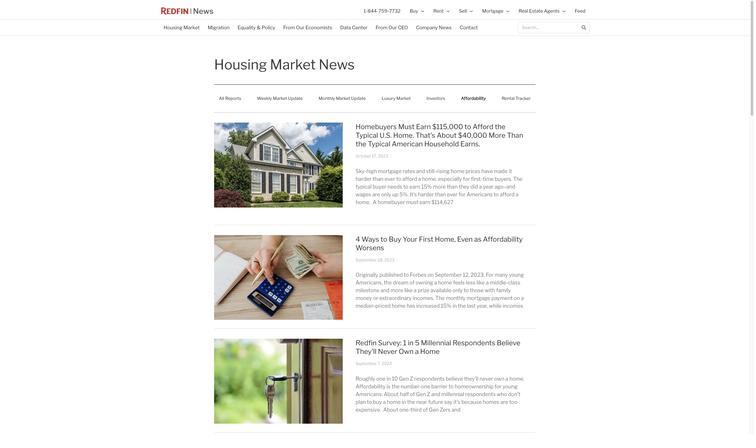 Task type: describe. For each thing, give the bounding box(es) containing it.
for inside 'roughly one in 10 gen z respondents believe they'll never own a home. affordability is the number-one barrier to homeownership for young americans: about half of gen z and millennial respondents who don't plan to buy a home in the near future say it's because homes are too expensive.  about one-third of gen zers and'
[[495, 384, 502, 390]]

our for economists
[[296, 25, 305, 30]]

1 vertical spatial about
[[384, 391, 399, 398]]

worsens
[[356, 244, 384, 252]]

must
[[399, 123, 415, 131]]

own
[[399, 348, 414, 356]]

migration
[[208, 25, 230, 30]]

1 horizontal spatial z
[[427, 391, 431, 398]]

homebuyers must earn $115,000 to afford the typical u.s. home. that's about $40,000 more than the typical american household earns.
[[356, 123, 524, 148]]

2023 for survey:
[[382, 361, 392, 366]]

who
[[497, 391, 507, 398]]

middle-
[[490, 280, 508, 286]]

0 horizontal spatial z
[[410, 376, 413, 382]]

did
[[471, 184, 478, 190]]

still-
[[426, 168, 437, 174]]

available
[[431, 288, 452, 294]]

update for monthly market update
[[351, 96, 366, 101]]

than
[[507, 131, 524, 140]]

to down americans:
[[367, 399, 372, 405]]

rental
[[502, 96, 515, 101]]

affordability inside 'roughly one in 10 gen z respondents believe they'll never own a home. affordability is the number-one barrier to homeownership for young americans: about half of gen z and millennial respondents who don't plan to buy a home in the near future say it's because homes are too expensive.  about one-third of gen zers and'
[[356, 384, 386, 390]]

incomes.
[[413, 295, 435, 301]]

of inside originally published to forbes on september 12, 2023. for many young americans, the dream of owning a home feels less like a middle-class milestone and more like a prize available only to those with family money or extraordinary incomes. the monthly mortgage payment on a median-priced home has increased 15% in the last year, while incomes
[[410, 280, 415, 286]]

more inside originally published to forbes on september 12, 2023. for many young americans, the dream of owning a home feels less like a middle-class milestone and more like a prize available only to those with family money or extraordinary incomes. the monthly mortgage payment on a median-priced home has increased 15% in the last year, while incomes
[[391, 288, 404, 294]]

agents
[[544, 8, 560, 14]]

0 vertical spatial harder
[[356, 176, 372, 182]]

it
[[509, 168, 512, 174]]

october
[[356, 154, 371, 159]]

from our ceo
[[376, 25, 408, 30]]

the up october
[[356, 140, 367, 148]]

the up third
[[407, 399, 415, 405]]

plan
[[356, 399, 366, 405]]

1 vertical spatial typical
[[368, 140, 391, 148]]

sell link
[[455, 0, 478, 22]]

rent link
[[429, 0, 455, 22]]

to up needs
[[397, 176, 402, 182]]

real
[[519, 8, 528, 14]]

money
[[356, 295, 372, 301]]

data center
[[340, 25, 368, 30]]

equality & policy link
[[234, 21, 279, 34]]

published
[[380, 272, 403, 278]]

0 horizontal spatial than
[[373, 176, 384, 182]]

housing market news
[[214, 56, 355, 73]]

homeownership
[[455, 384, 494, 390]]

buyers.
[[495, 176, 512, 182]]

october 17, 2023
[[356, 154, 388, 159]]

0 vertical spatial like
[[477, 280, 485, 286]]

the down published
[[384, 280, 392, 286]]

incomes
[[503, 303, 523, 309]]

1 horizontal spatial than
[[435, 191, 446, 198]]

because
[[462, 399, 482, 405]]

2 vertical spatial about
[[384, 407, 399, 413]]

are inside "sky-high mortgage rates and still-rising home prices have made it harder than ever to afford a home, especially for first-time buyers. the typical buyer needs to earn 15% more than they did a year ago–and wages are only up 5%. it's harder than ever for americans to afford a home.  a homebuyer must earn $114,627"
[[373, 191, 380, 198]]

market for housing market news
[[270, 56, 316, 73]]

weekly market update
[[257, 96, 303, 101]]

and inside originally published to forbes on september 12, 2023. for many young americans, the dream of owning a home feels less like a middle-class milestone and more like a prize available only to those with family money or extraordinary incomes. the monthly mortgage payment on a median-priced home has increased 15% in the last year, while incomes
[[381, 288, 390, 294]]

1 horizontal spatial harder
[[418, 191, 434, 198]]

market for luxury market
[[397, 96, 411, 101]]

rates
[[403, 168, 415, 174]]

american
[[392, 140, 423, 148]]

0 vertical spatial ever
[[385, 176, 395, 182]]

in inside the redfin survey: 1 in 5 millennial respondents believe they'll never own a home
[[408, 339, 414, 347]]

migration link
[[204, 21, 234, 34]]

young inside 'roughly one in 10 gen z respondents believe they'll never own a home. affordability is the number-one barrier to homeownership for young americans: about half of gen z and millennial respondents who don't plan to buy a home in the near future say it's because homes are too expensive.  about one-third of gen zers and'
[[503, 384, 518, 390]]

1
[[403, 339, 407, 347]]

future
[[429, 399, 443, 405]]

millennial
[[421, 339, 452, 347]]

$40,000
[[458, 131, 487, 140]]

number-
[[401, 384, 421, 390]]

0 horizontal spatial afford
[[403, 176, 417, 182]]

redfin real estate news image
[[160, 5, 215, 17]]

while
[[489, 303, 502, 309]]

must
[[406, 199, 419, 205]]

afford
[[473, 123, 494, 131]]

1 horizontal spatial on
[[514, 295, 520, 301]]

young inside originally published to forbes on september 12, 2023. for many young americans, the dream of owning a home feels less like a middle-class milestone and more like a prize available only to those with family money or extraordinary incomes. the monthly mortgage payment on a median-priced home has increased 15% in the last year, while incomes
[[509, 272, 524, 278]]

0 vertical spatial for
[[463, 176, 470, 182]]

the up the more
[[495, 123, 506, 131]]

to inside 4 ways to buy your first home, even as affordability worsens
[[381, 235, 388, 243]]

economists
[[306, 25, 332, 30]]

company news link
[[412, 21, 456, 34]]

28,
[[378, 258, 384, 262]]

in inside originally published to forbes on september 12, 2023. for many young americans, the dream of owning a home feels less like a middle-class milestone and more like a prize available only to those with family money or extraordinary incomes. the monthly mortgage payment on a median-priced home has increased 15% in the last year, while incomes
[[453, 303, 457, 309]]

september for buy
[[356, 258, 377, 262]]

all reports
[[219, 96, 241, 101]]

up
[[393, 191, 399, 198]]

affordability inside 4 ways to buy your first home, even as affordability worsens
[[483, 235, 523, 243]]

weekly
[[257, 96, 272, 101]]

company
[[416, 25, 438, 30]]

it's
[[454, 399, 461, 405]]

wages
[[356, 191, 371, 198]]

they'll
[[464, 376, 479, 382]]

september 28, 2023
[[356, 258, 395, 262]]

real estate agents
[[519, 8, 560, 14]]

0 vertical spatial earn
[[410, 184, 421, 190]]

our for ceo
[[389, 25, 397, 30]]

priced
[[376, 303, 391, 309]]

year,
[[477, 303, 488, 309]]

and inside "sky-high mortgage rates and still-rising home prices have made it harder than ever to afford a home, especially for first-time buyers. the typical buyer needs to earn 15% more than they did a year ago–and wages are only up 5%. it's harder than ever for americans to afford a home.  a homebuyer must earn $114,627"
[[416, 168, 425, 174]]

and down it's
[[452, 407, 461, 413]]

1 vertical spatial one
[[421, 384, 431, 390]]

equality & policy
[[238, 25, 275, 30]]

15% inside originally published to forbes on september 12, 2023. for many young americans, the dream of owning a home feels less like a middle-class milestone and more like a prize available only to those with family money or extraordinary incomes. the monthly mortgage payment on a median-priced home has increased 15% in the last year, while incomes
[[441, 303, 452, 309]]

1 vertical spatial of
[[410, 391, 415, 398]]

2023 for ways
[[385, 258, 395, 262]]

0 horizontal spatial gen
[[399, 376, 409, 382]]

sky-high mortgage rates and still-rising home prices have made it harder than ever to afford a home, especially for first-time buyers. the typical buyer needs to earn 15% more than they did a year ago–and wages are only up 5%. it's harder than ever for americans to afford a home.  a homebuyer must earn $114,627
[[356, 168, 523, 205]]

originally
[[356, 272, 378, 278]]

the left last
[[458, 303, 466, 309]]

the inside "sky-high mortgage rates and still-rising home prices have made it harder than ever to afford a home, especially for first-time buyers. the typical buyer needs to earn 15% more than they did a year ago–and wages are only up 5%. it's harder than ever for americans to afford a home.  a homebuyer must earn $114,627"
[[514, 176, 523, 182]]

prize
[[418, 288, 430, 294]]

1 horizontal spatial ever
[[447, 191, 458, 198]]

market for weekly market update
[[273, 96, 287, 101]]

homes
[[483, 399, 500, 405]]

high
[[367, 168, 377, 174]]

too
[[510, 399, 518, 405]]

redfin
[[356, 339, 377, 347]]

2023 for must
[[378, 154, 388, 159]]

redfin survey: 1 in 5 millennial respondents believe they'll never own a home
[[356, 339, 521, 356]]

0 vertical spatial typical
[[356, 131, 378, 140]]

affordability link
[[456, 92, 491, 105]]

all
[[219, 96, 224, 101]]

1-844-759-7732 link
[[359, 0, 405, 22]]

10
[[392, 376, 398, 382]]

housing market link
[[160, 21, 204, 34]]

mortgage link
[[478, 0, 514, 22]]

4
[[356, 235, 360, 243]]

home down extraordinary
[[392, 303, 406, 309]]

1 horizontal spatial buy
[[410, 8, 418, 14]]

with
[[485, 288, 495, 294]]

contact
[[460, 25, 478, 30]]

monthly market update
[[319, 96, 366, 101]]

investors
[[427, 96, 445, 101]]

that's
[[416, 131, 436, 140]]

buy link
[[405, 0, 429, 22]]

own
[[495, 376, 505, 382]]



Task type: locate. For each thing, give the bounding box(es) containing it.
year
[[483, 184, 494, 190]]

u.s.
[[380, 131, 392, 140]]

to down less
[[464, 288, 469, 294]]

4 ways to buy your first home, even as affordability worsens link
[[356, 235, 523, 252]]

ago–and
[[495, 184, 516, 190]]

1 from from the left
[[283, 25, 295, 30]]

harder right it's
[[418, 191, 434, 198]]

september inside originally published to forbes on september 12, 2023. for many young americans, the dream of owning a home feels less like a middle-class milestone and more like a prize available only to those with family money or extraordinary incomes. the monthly mortgage payment on a median-priced home has increased 15% in the last year, while incomes
[[435, 272, 462, 278]]

z
[[410, 376, 413, 382], [427, 391, 431, 398]]

None search field
[[518, 22, 590, 33]]

september down worsens
[[356, 258, 377, 262]]

and left the still- at the top right of the page
[[416, 168, 425, 174]]

sky-
[[356, 168, 367, 174]]

0 vertical spatial young
[[509, 272, 524, 278]]

barrier
[[432, 384, 448, 390]]

afford down rates at top
[[403, 176, 417, 182]]

september down they'll
[[356, 361, 377, 366]]

our left ceo
[[389, 25, 397, 30]]

home inside "sky-high mortgage rates and still-rising home prices have made it harder than ever to afford a home, especially for first-time buyers. the typical buyer needs to earn 15% more than they did a year ago–and wages are only up 5%. it's harder than ever for americans to afford a home.  a homebuyer must earn $114,627"
[[451, 168, 465, 174]]

2 vertical spatial september
[[356, 361, 377, 366]]

search image
[[582, 25, 587, 30]]

1 our from the left
[[296, 25, 305, 30]]

housing for housing market news
[[214, 56, 267, 73]]

0 vertical spatial than
[[373, 176, 384, 182]]

on
[[428, 272, 434, 278], [514, 295, 520, 301]]

7,
[[378, 361, 381, 366]]

buyer
[[373, 184, 387, 190]]

1 horizontal spatial are
[[501, 399, 509, 405]]

2 our from the left
[[389, 25, 397, 30]]

more
[[433, 184, 446, 190], [391, 288, 404, 294]]

1 horizontal spatial afford
[[500, 191, 515, 198]]

$115,000
[[433, 123, 463, 131]]

ever
[[385, 176, 395, 182], [447, 191, 458, 198]]

to right ways
[[381, 235, 388, 243]]

0 vertical spatial september
[[356, 258, 377, 262]]

believe
[[446, 376, 463, 382]]

from for from our economists
[[283, 25, 295, 30]]

1 vertical spatial buy
[[389, 235, 402, 243]]

2 vertical spatial of
[[423, 407, 428, 413]]

from for from our ceo
[[376, 25, 388, 30]]

than down especially
[[447, 184, 458, 190]]

mortgage down those
[[467, 295, 491, 301]]

0 vertical spatial 15%
[[422, 184, 432, 190]]

from our economists
[[283, 25, 332, 30]]

september
[[356, 258, 377, 262], [435, 272, 462, 278], [356, 361, 377, 366]]

monthly
[[319, 96, 335, 101]]

about inside homebuyers must earn $115,000 to afford the typical u.s. home. that's about $40,000 more than the typical american household earns.
[[437, 131, 457, 140]]

tracker
[[516, 96, 531, 101]]

ever up $114,627
[[447, 191, 458, 198]]

1 vertical spatial the
[[436, 295, 445, 301]]

update inside weekly market update link
[[288, 96, 303, 101]]

monthly
[[446, 295, 466, 301]]

0 horizontal spatial the
[[436, 295, 445, 301]]

all reports link
[[214, 92, 246, 105]]

15% down monthly
[[441, 303, 452, 309]]

buy
[[410, 8, 418, 14], [389, 235, 402, 243]]

the inside originally published to forbes on september 12, 2023. for many young americans, the dream of owning a home feels less like a middle-class milestone and more like a prize available only to those with family money or extraordinary incomes. the monthly mortgage payment on a median-priced home has increased 15% in the last year, while incomes
[[436, 295, 445, 301]]

1 horizontal spatial more
[[433, 184, 446, 190]]

0 horizontal spatial harder
[[356, 176, 372, 182]]

1 vertical spatial 2023
[[385, 258, 395, 262]]

luxury market link
[[377, 92, 416, 105]]

millennial
[[442, 391, 464, 398]]

15%
[[422, 184, 432, 190], [441, 303, 452, 309]]

to inside homebuyers must earn $115,000 to afford the typical u.s. home. that's about $40,000 more than the typical american household earns.
[[465, 123, 472, 131]]

center
[[352, 25, 368, 30]]

one left barrier
[[421, 384, 431, 390]]

2 vertical spatial gen
[[429, 407, 439, 413]]

only inside originally published to forbes on september 12, 2023. for many young americans, the dream of owning a home feels less like a middle-class milestone and more like a prize available only to those with family money or extraordinary incomes. the monthly mortgage payment on a median-priced home has increased 15% in the last year, while incomes
[[453, 288, 463, 294]]

for
[[486, 272, 494, 278]]

mortgage
[[378, 168, 402, 174], [467, 295, 491, 301]]

buy right 7732
[[410, 8, 418, 14]]

0 horizontal spatial only
[[381, 191, 391, 198]]

earn up it's
[[410, 184, 421, 190]]

0 horizontal spatial on
[[428, 272, 434, 278]]

1 vertical spatial ever
[[447, 191, 458, 198]]

more down the home,
[[433, 184, 446, 190]]

Search... search field
[[518, 22, 579, 33]]

1 horizontal spatial one
[[421, 384, 431, 390]]

policy
[[262, 25, 275, 30]]

mortgage
[[482, 8, 504, 14]]

to up millennial
[[449, 384, 454, 390]]

to up 5%.
[[404, 184, 409, 190]]

15% down the home,
[[422, 184, 432, 190]]

real estate agents link
[[514, 0, 571, 22]]

0 horizontal spatial like
[[405, 288, 413, 294]]

update for weekly market update
[[288, 96, 303, 101]]

1-844-759-7732
[[364, 8, 401, 14]]

homebuyer
[[378, 199, 405, 205]]

0 horizontal spatial update
[[288, 96, 303, 101]]

1 horizontal spatial like
[[477, 280, 485, 286]]

one-
[[400, 407, 411, 413]]

0 horizontal spatial respondents
[[415, 376, 445, 382]]

market for monthly market update
[[336, 96, 351, 101]]

1 horizontal spatial gen
[[416, 391, 426, 398]]

0 horizontal spatial more
[[391, 288, 404, 294]]

2 update from the left
[[351, 96, 366, 101]]

investors link
[[422, 92, 450, 105]]

to inside originally published to forbes on september 12, 2023. for many young americans, the dream of owning a home feels less like a middle-class milestone and more like a prize available only to those with family money or extraordinary incomes. the monthly mortgage payment on a median-priced home has increased 15% in the last year, while incomes
[[464, 288, 469, 294]]

home up especially
[[451, 168, 465, 174]]

1 vertical spatial than
[[447, 184, 458, 190]]

1 horizontal spatial mortgage
[[467, 295, 491, 301]]

0 vertical spatial more
[[433, 184, 446, 190]]

mortgage inside originally published to forbes on september 12, 2023. for many young americans, the dream of owning a home feels less like a middle-class milestone and more like a prize available only to those with family money or extraordinary incomes. the monthly mortgage payment on a median-priced home has increased 15% in the last year, while incomes
[[467, 295, 491, 301]]

0 horizontal spatial 15%
[[422, 184, 432, 190]]

1 vertical spatial for
[[459, 191, 466, 198]]

americans,
[[356, 280, 383, 286]]

and up extraordinary
[[381, 288, 390, 294]]

typical
[[356, 131, 378, 140], [368, 140, 391, 148]]

from down 1-844-759-7732 link
[[376, 25, 388, 30]]

americans
[[467, 191, 493, 198]]

only
[[381, 191, 391, 198], [453, 288, 463, 294]]

1 horizontal spatial only
[[453, 288, 463, 294]]

home.
[[510, 376, 525, 382]]

the right buyers.
[[514, 176, 523, 182]]

our left economists
[[296, 25, 305, 30]]

like down dream at right bottom
[[405, 288, 413, 294]]

class
[[508, 280, 521, 286]]

1 vertical spatial young
[[503, 384, 518, 390]]

rent
[[434, 8, 444, 14]]

2023 right 7,
[[382, 361, 392, 366]]

2 from from the left
[[376, 25, 388, 30]]

less
[[466, 280, 476, 286]]

prices
[[466, 168, 481, 174]]

2 horizontal spatial gen
[[429, 407, 439, 413]]

0 vertical spatial news
[[439, 25, 452, 30]]

buy
[[373, 399, 382, 405]]

for down "they" on the right
[[459, 191, 466, 198]]

than up $114,627
[[435, 191, 446, 198]]

typical down "u.s."
[[368, 140, 391, 148]]

to down ago–and
[[494, 191, 499, 198]]

0 horizontal spatial buy
[[389, 235, 402, 243]]

data center link
[[336, 21, 372, 34]]

afford down ago–and
[[500, 191, 515, 198]]

september up feels
[[435, 272, 462, 278]]

0 horizontal spatial one
[[377, 376, 386, 382]]

1 horizontal spatial the
[[514, 176, 523, 182]]

market for housing market
[[184, 25, 200, 30]]

0 vertical spatial afford
[[403, 176, 417, 182]]

1 vertical spatial on
[[514, 295, 520, 301]]

young up class
[[509, 272, 524, 278]]

home,
[[435, 235, 456, 243]]

dream
[[393, 280, 409, 286]]

1 vertical spatial z
[[427, 391, 431, 398]]

2 vertical spatial than
[[435, 191, 446, 198]]

1 vertical spatial news
[[319, 56, 355, 73]]

1 vertical spatial are
[[501, 399, 509, 405]]

1 horizontal spatial news
[[439, 25, 452, 30]]

ever up needs
[[385, 176, 395, 182]]

2023 right 17,
[[378, 154, 388, 159]]

increased
[[417, 303, 440, 309]]

on up the incomes
[[514, 295, 520, 301]]

to up $40,000
[[465, 123, 472, 131]]

americans:
[[356, 391, 383, 398]]

only down feels
[[453, 288, 463, 294]]

in right 1
[[408, 339, 414, 347]]

buy left your
[[389, 235, 402, 243]]

1 vertical spatial mortgage
[[467, 295, 491, 301]]

near
[[417, 399, 427, 405]]

from right policy
[[283, 25, 295, 30]]

typical down homebuyers
[[356, 131, 378, 140]]

0 vertical spatial affordability
[[461, 96, 486, 101]]

15% inside "sky-high mortgage rates and still-rising home prices have made it harder than ever to afford a home, especially for first-time buyers. the typical buyer needs to earn 15% more than they did a year ago–and wages are only up 5%. it's harder than ever for americans to afford a home.  a homebuyer must earn $114,627"
[[422, 184, 432, 190]]

1 vertical spatial housing
[[214, 56, 267, 73]]

of down near
[[423, 407, 428, 413]]

1 vertical spatial respondents
[[466, 391, 496, 398]]

0 vertical spatial only
[[381, 191, 391, 198]]

one
[[377, 376, 386, 382], [421, 384, 431, 390]]

mortgage inside "sky-high mortgage rates and still-rising home prices have made it harder than ever to afford a home, especially for first-time buyers. the typical buyer needs to earn 15% more than they did a year ago–and wages are only up 5%. it's harder than ever for americans to afford a home.  a homebuyer must earn $114,627"
[[378, 168, 402, 174]]

the down available
[[436, 295, 445, 301]]

housing market
[[164, 25, 200, 30]]

is
[[387, 384, 391, 390]]

for up "they" on the right
[[463, 176, 470, 182]]

only inside "sky-high mortgage rates and still-rising home prices have made it harder than ever to afford a home, especially for first-time buyers. the typical buyer needs to earn 15% more than they did a year ago–and wages are only up 5%. it's harder than ever for americans to afford a home.  a homebuyer must earn $114,627"
[[381, 191, 391, 198]]

never
[[378, 348, 398, 356]]

1 vertical spatial more
[[391, 288, 404, 294]]

2023 right 28, at the bottom right of the page
[[385, 258, 395, 262]]

company news
[[416, 25, 452, 30]]

are up a
[[373, 191, 380, 198]]

more
[[489, 131, 506, 140]]

first
[[419, 235, 434, 243]]

2 vertical spatial for
[[495, 384, 502, 390]]

0 vertical spatial about
[[437, 131, 457, 140]]

0 vertical spatial buy
[[410, 8, 418, 14]]

to forbes
[[404, 272, 427, 278]]

0 vertical spatial housing
[[164, 25, 183, 30]]

a inside the redfin survey: 1 in 5 millennial respondents believe they'll never own a home
[[415, 348, 419, 356]]

about left one-
[[384, 407, 399, 413]]

in left 10
[[387, 376, 391, 382]]

z up near
[[427, 391, 431, 398]]

never
[[480, 376, 493, 382]]

gen right 10
[[399, 376, 409, 382]]

household
[[425, 140, 459, 148]]

0 horizontal spatial ever
[[385, 176, 395, 182]]

0 vertical spatial are
[[373, 191, 380, 198]]

1 vertical spatial like
[[405, 288, 413, 294]]

2 horizontal spatial than
[[447, 184, 458, 190]]

1 horizontal spatial update
[[351, 96, 366, 101]]

gen up near
[[416, 391, 426, 398]]

more up extraordinary
[[391, 288, 404, 294]]

half
[[400, 391, 409, 398]]

0 horizontal spatial are
[[373, 191, 380, 198]]

the right is
[[392, 384, 400, 390]]

respondents up barrier
[[415, 376, 445, 382]]

family
[[497, 288, 511, 294]]

and up future
[[432, 391, 441, 398]]

than up the buyer
[[373, 176, 384, 182]]

0 horizontal spatial news
[[319, 56, 355, 73]]

home down half
[[387, 399, 401, 405]]

of down the number-
[[410, 391, 415, 398]]

mortgage up needs
[[378, 168, 402, 174]]

young up don't
[[503, 384, 518, 390]]

844-
[[368, 8, 379, 14]]

of down to forbes
[[410, 280, 415, 286]]

typical
[[356, 184, 372, 190]]

in
[[453, 303, 457, 309], [408, 339, 414, 347], [387, 376, 391, 382], [402, 399, 406, 405]]

in down monthly
[[453, 303, 457, 309]]

only left up
[[381, 191, 391, 198]]

1 vertical spatial gen
[[416, 391, 426, 398]]

4 ways to buy your first home, even as affordability worsens
[[356, 235, 523, 252]]

1 vertical spatial 15%
[[441, 303, 452, 309]]

about down is
[[384, 391, 399, 398]]

home inside 'roughly one in 10 gen z respondents believe they'll never own a home. affordability is the number-one barrier to homeownership for young americans: about half of gen z and millennial respondents who don't plan to buy a home in the near future say it's because homes are too expensive.  about one-third of gen zers and'
[[387, 399, 401, 405]]

respondents down homeownership
[[466, 391, 496, 398]]

for down own
[[495, 384, 502, 390]]

0 vertical spatial on
[[428, 272, 434, 278]]

your
[[403, 235, 418, 243]]

1 vertical spatial only
[[453, 288, 463, 294]]

housing for housing market
[[164, 25, 183, 30]]

on up owning
[[428, 272, 434, 278]]

more inside "sky-high mortgage rates and still-rising home prices have made it harder than ever to afford a home, especially for first-time buyers. the typical buyer needs to earn 15% more than they did a year ago–and wages are only up 5%. it's harder than ever for americans to afford a home.  a homebuyer must earn $114,627"
[[433, 184, 446, 190]]

are down the who
[[501, 399, 509, 405]]

in down half
[[402, 399, 406, 405]]

buy inside 4 ways to buy your first home, even as affordability worsens
[[389, 235, 402, 243]]

gen down future
[[429, 407, 439, 413]]

like down 2023.
[[477, 280, 485, 286]]

earns.
[[461, 140, 480, 148]]

say
[[445, 399, 453, 405]]

0 vertical spatial respondents
[[415, 376, 445, 382]]

about down $115,000
[[437, 131, 457, 140]]

2 vertical spatial affordability
[[356, 384, 386, 390]]

it's
[[410, 191, 417, 198]]

roughly
[[356, 376, 375, 382]]

1 update from the left
[[288, 96, 303, 101]]

originally published to forbes on september 12, 2023. for many young americans, the dream of owning a home feels less like a middle-class milestone and more like a prize available only to those with family money or extraordinary incomes. the monthly mortgage payment on a median-priced home has increased 15% in the last year, while incomes
[[356, 272, 524, 309]]

earn
[[410, 184, 421, 190], [420, 199, 431, 205]]

z up the number-
[[410, 376, 413, 382]]

1 vertical spatial harder
[[418, 191, 434, 198]]

1 vertical spatial earn
[[420, 199, 431, 205]]

0 vertical spatial mortgage
[[378, 168, 402, 174]]

0 vertical spatial gen
[[399, 376, 409, 382]]

1 horizontal spatial from
[[376, 25, 388, 30]]

1 vertical spatial afford
[[500, 191, 515, 198]]

roughly one in 10 gen z respondents believe they'll never own a home. affordability is the number-one barrier to homeownership for young americans: about half of gen z and millennial respondents who don't plan to buy a home in the near future say it's because homes are too expensive.  about one-third of gen zers and
[[356, 376, 525, 413]]

0 horizontal spatial our
[[296, 25, 305, 30]]

1 vertical spatial affordability
[[483, 235, 523, 243]]

0 vertical spatial the
[[514, 176, 523, 182]]

ceo
[[398, 25, 408, 30]]

those
[[470, 288, 484, 294]]

earn right must
[[420, 199, 431, 205]]

luxury market
[[382, 96, 411, 101]]

0 vertical spatial one
[[377, 376, 386, 382]]

1 horizontal spatial our
[[389, 25, 397, 30]]

one left 10
[[377, 376, 386, 382]]

0 horizontal spatial from
[[283, 25, 295, 30]]

$114,627
[[432, 199, 454, 205]]

1 horizontal spatial housing
[[214, 56, 267, 73]]

update inside monthly market update link
[[351, 96, 366, 101]]

1 horizontal spatial respondents
[[466, 391, 496, 398]]

extraordinary
[[380, 295, 412, 301]]

are inside 'roughly one in 10 gen z respondents believe they'll never own a home. affordability is the number-one barrier to homeownership for young americans: about half of gen z and millennial respondents who don't plan to buy a home in the near future say it's because homes are too expensive.  about one-third of gen zers and'
[[501, 399, 509, 405]]

home up available
[[438, 280, 452, 286]]

2 vertical spatial 2023
[[382, 361, 392, 366]]

0 horizontal spatial mortgage
[[378, 168, 402, 174]]

harder up typical
[[356, 176, 372, 182]]

update
[[288, 96, 303, 101], [351, 96, 366, 101]]

september for in
[[356, 361, 377, 366]]



Task type: vqa. For each thing, say whether or not it's contained in the screenshot.
scenarios
no



